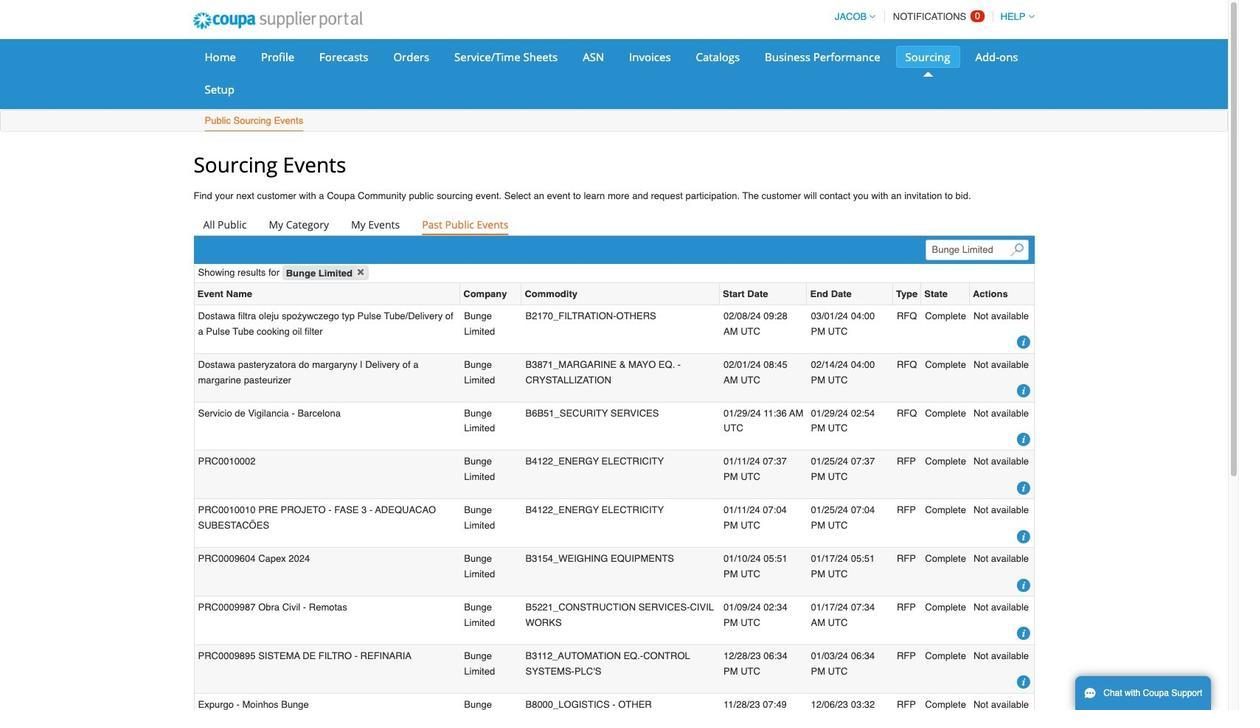 Task type: locate. For each thing, give the bounding box(es) containing it.
navigation
[[829, 2, 1035, 31]]

tab list
[[194, 215, 1035, 236]]

clear filter image
[[354, 266, 367, 279]]



Task type: vqa. For each thing, say whether or not it's contained in the screenshot.
rightmost Orders
no



Task type: describe. For each thing, give the bounding box(es) containing it.
Search text field
[[926, 240, 1029, 261]]

coupa supplier portal image
[[183, 2, 373, 39]]

search image
[[1011, 243, 1024, 257]]



